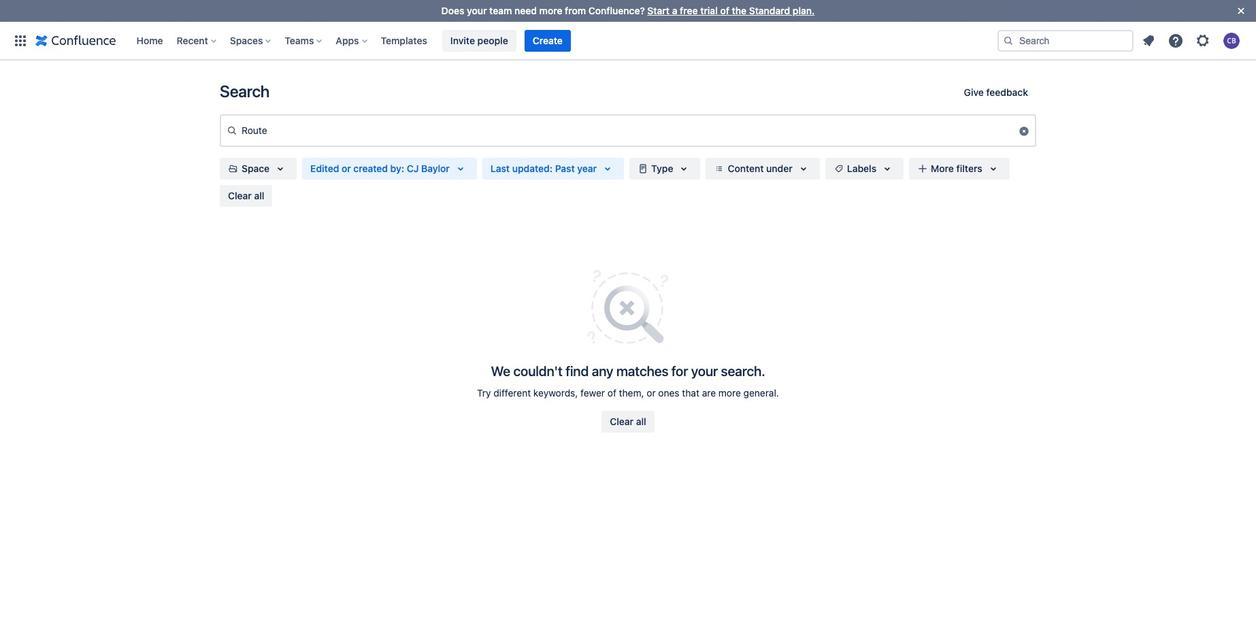 Task type: describe. For each thing, give the bounding box(es) containing it.
team
[[489, 5, 512, 16]]

plan.
[[793, 5, 815, 16]]

invite people button
[[442, 30, 516, 51]]

year
[[577, 163, 597, 174]]

trial
[[700, 5, 718, 16]]

give feedback
[[964, 86, 1028, 98]]

content under
[[728, 163, 793, 174]]

banner containing home
[[0, 21, 1256, 60]]

clear search bar image
[[1019, 126, 1029, 137]]

past
[[555, 163, 575, 174]]

templates
[[381, 34, 427, 46]]

matches
[[616, 363, 668, 379]]

from
[[565, 5, 586, 16]]

global element
[[8, 21, 997, 60]]

type
[[651, 163, 673, 174]]

start
[[647, 5, 670, 16]]

need
[[514, 5, 537, 16]]

last updated: past year button
[[482, 158, 624, 180]]

spaces button
[[226, 30, 276, 51]]

create link
[[524, 30, 571, 51]]

all inside button
[[636, 416, 646, 427]]

or inside dropdown button
[[342, 163, 351, 174]]

standard
[[749, 5, 790, 16]]

labels
[[847, 163, 876, 174]]

find
[[566, 363, 589, 379]]

apps
[[336, 34, 359, 46]]

that
[[682, 387, 699, 399]]

clear all inside button
[[610, 416, 646, 427]]

0 horizontal spatial clear all
[[228, 190, 264, 201]]

0 horizontal spatial more
[[539, 5, 562, 16]]

edited
[[310, 163, 339, 174]]

different
[[493, 387, 531, 399]]

recent button
[[173, 30, 222, 51]]

1 vertical spatial more
[[718, 387, 741, 399]]

feedback
[[986, 86, 1028, 98]]

we
[[491, 363, 510, 379]]

more filters button
[[909, 158, 1009, 180]]

invite people
[[450, 34, 508, 46]]

general.
[[743, 387, 779, 399]]

confluence?
[[588, 5, 645, 16]]

the
[[732, 5, 746, 16]]

people
[[477, 34, 508, 46]]

1 vertical spatial of
[[607, 387, 616, 399]]

teams button
[[281, 30, 328, 51]]

search.
[[721, 363, 765, 379]]

help icon image
[[1168, 32, 1184, 49]]

content
[[728, 163, 764, 174]]

0 vertical spatial clear
[[228, 190, 252, 201]]

space button
[[220, 158, 297, 180]]

any
[[592, 363, 613, 379]]

created
[[353, 163, 388, 174]]

keywords,
[[533, 387, 578, 399]]

1 horizontal spatial or
[[647, 387, 656, 399]]

teams
[[285, 34, 314, 46]]

ones
[[658, 387, 679, 399]]



Task type: vqa. For each thing, say whether or not it's contained in the screenshot.
have
no



Task type: locate. For each thing, give the bounding box(es) containing it.
for
[[671, 363, 688, 379]]

search
[[220, 82, 270, 101]]

1 horizontal spatial clear
[[610, 416, 634, 427]]

1 horizontal spatial your
[[691, 363, 718, 379]]

clear
[[228, 190, 252, 201], [610, 416, 634, 427]]

labels button
[[825, 158, 904, 180]]

more
[[539, 5, 562, 16], [718, 387, 741, 399]]

content under button
[[706, 158, 820, 180]]

more
[[931, 163, 954, 174]]

home link
[[132, 30, 167, 51]]

them,
[[619, 387, 644, 399]]

more right are
[[718, 387, 741, 399]]

1 vertical spatial your
[[691, 363, 718, 379]]

0 vertical spatial clear all
[[228, 190, 264, 201]]

give
[[964, 86, 984, 98]]

1 horizontal spatial more
[[718, 387, 741, 399]]

apps button
[[332, 30, 373, 51]]

clear inside button
[[610, 416, 634, 427]]

0 horizontal spatial of
[[607, 387, 616, 399]]

0 vertical spatial your
[[467, 5, 487, 16]]

spaces
[[230, 34, 263, 46]]

try
[[477, 387, 491, 399]]

of left "the"
[[720, 5, 729, 16]]

invite
[[450, 34, 475, 46]]

1 horizontal spatial of
[[720, 5, 729, 16]]

clear all down try different keywords, fewer of them, or ones that are more general.
[[610, 416, 646, 427]]

fewer
[[580, 387, 605, 399]]

edited or created by: cj baylor button
[[302, 158, 477, 180]]

or left "ones"
[[647, 387, 656, 399]]

or
[[342, 163, 351, 174], [647, 387, 656, 399]]

Search field
[[997, 30, 1134, 51]]

0 vertical spatial all
[[254, 190, 264, 201]]

1 horizontal spatial clear all
[[610, 416, 646, 427]]

0 vertical spatial of
[[720, 5, 729, 16]]

clear all button
[[602, 411, 654, 433]]

search image
[[1003, 35, 1014, 46]]

type button
[[629, 158, 700, 180]]

by:
[[390, 163, 404, 174]]

create
[[533, 34, 563, 46]]

recent
[[177, 34, 208, 46]]

give feedback button
[[956, 82, 1036, 103]]

Enter keywords to find pages, attachments, and more field
[[221, 118, 1019, 143]]

clear down try different keywords, fewer of them, or ones that are more general.
[[610, 416, 634, 427]]

your
[[467, 5, 487, 16], [691, 363, 718, 379]]

start a free trial of the standard plan. link
[[647, 5, 815, 16]]

are
[[702, 387, 716, 399]]

banner
[[0, 21, 1256, 60]]

1 horizontal spatial all
[[636, 416, 646, 427]]

templates link
[[377, 30, 431, 51]]

0 vertical spatial or
[[342, 163, 351, 174]]

space
[[242, 163, 270, 174]]

edited or created by: cj baylor
[[310, 163, 450, 174]]

settings icon image
[[1195, 32, 1211, 49]]

1 vertical spatial all
[[636, 416, 646, 427]]

baylor
[[421, 163, 450, 174]]

or right edited
[[342, 163, 351, 174]]

we couldn't find any matches for your search.
[[491, 363, 765, 379]]

last updated: past year
[[491, 163, 597, 174]]

your up are
[[691, 363, 718, 379]]

try different keywords, fewer of them, or ones that are more general.
[[477, 387, 779, 399]]

of right the fewer on the left of the page
[[607, 387, 616, 399]]

notification icon image
[[1140, 32, 1157, 49]]

more left from
[[539, 5, 562, 16]]

1 vertical spatial clear
[[610, 416, 634, 427]]

does your team need more from confluence? start a free trial of the standard plan.
[[441, 5, 815, 16]]

0 horizontal spatial or
[[342, 163, 351, 174]]

0 horizontal spatial all
[[254, 190, 264, 201]]

1 vertical spatial or
[[647, 387, 656, 399]]

under
[[766, 163, 793, 174]]

clear down space
[[228, 190, 252, 201]]

free
[[680, 5, 698, 16]]

your profile and preferences image
[[1223, 32, 1240, 49]]

cj
[[407, 163, 419, 174]]

clear all
[[228, 190, 264, 201], [610, 416, 646, 427]]

of
[[720, 5, 729, 16], [607, 387, 616, 399]]

all down space popup button
[[254, 190, 264, 201]]

a
[[672, 5, 677, 16]]

clear all down space
[[228, 190, 264, 201]]

close image
[[1233, 3, 1249, 19]]

search icon image
[[227, 125, 237, 136]]

more filters
[[931, 163, 982, 174]]

0 vertical spatial more
[[539, 5, 562, 16]]

all down them,
[[636, 416, 646, 427]]

last
[[491, 163, 510, 174]]

confluence image
[[35, 32, 116, 49], [35, 32, 116, 49]]

appswitcher icon image
[[12, 32, 29, 49]]

your left team
[[467, 5, 487, 16]]

0 horizontal spatial your
[[467, 5, 487, 16]]

0 horizontal spatial clear
[[228, 190, 252, 201]]

updated:
[[512, 163, 553, 174]]

does
[[441, 5, 464, 16]]

None search field
[[220, 114, 1036, 147]]

couldn't
[[513, 363, 562, 379]]

home
[[136, 34, 163, 46]]

1 vertical spatial clear all
[[610, 416, 646, 427]]

filters
[[956, 163, 982, 174]]

all
[[254, 190, 264, 201], [636, 416, 646, 427]]



